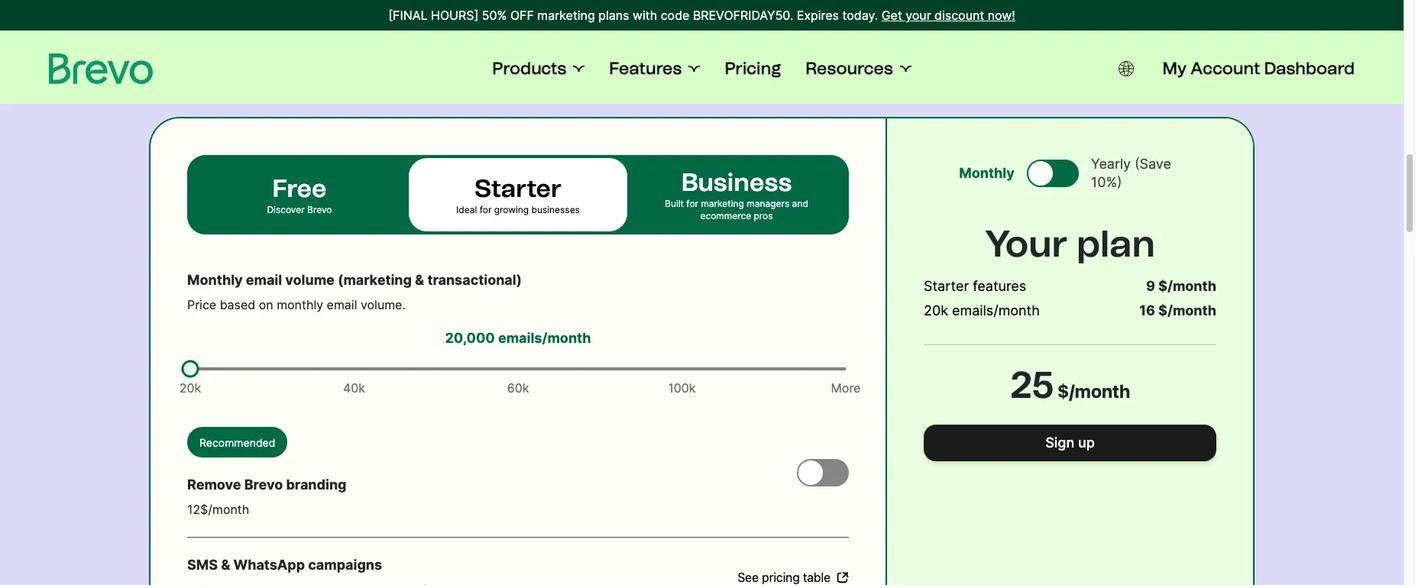 Task type: vqa. For each thing, say whether or not it's contained in the screenshot.
impact to the top
no



Task type: describe. For each thing, give the bounding box(es) containing it.
now!
[[988, 8, 1016, 23]]

20,000
[[445, 330, 495, 346]]

1 vertical spatial your
[[719, 43, 802, 87]]

16 $/month
[[1140, 303, 1217, 319]]

20,000 emails/month
[[445, 330, 591, 346]]

discover
[[267, 204, 305, 216]]

your
[[985, 222, 1068, 266]]

25 $/month
[[1010, 363, 1131, 407]]

free discover brevo
[[267, 174, 332, 216]]

yearly
[[1091, 156, 1131, 172]]

branding
[[286, 477, 347, 493]]

free
[[273, 174, 327, 203]]

table
[[803, 571, 831, 585]]

yearly (save 10%)
[[1091, 156, 1172, 190]]

my
[[1163, 58, 1187, 79]]

starter features
[[924, 278, 1027, 294]]

sign up button
[[924, 425, 1217, 462]]

0 horizontal spatial email
[[246, 272, 282, 288]]

for for business
[[687, 198, 699, 209]]

brevofriday50.
[[693, 8, 794, 23]]

resources link
[[806, 58, 912, 79]]

my account dashboard
[[1163, 58, 1355, 79]]

0 horizontal spatial &
[[221, 557, 230, 573]]

see pricing table
[[738, 571, 831, 585]]

sign
[[1046, 435, 1075, 451]]

0 vertical spatial plan
[[810, 43, 889, 87]]

price
[[187, 297, 216, 313]]

0 vertical spatial marketing
[[538, 8, 595, 23]]

brevo image
[[49, 54, 153, 84]]

hours]
[[431, 8, 479, 23]]

(save
[[1135, 156, 1172, 172]]

see pricing table link
[[738, 569, 849, 585]]

monthly email volume (marketing & transactional)
[[187, 272, 522, 288]]

starter ideal for growing businesses
[[456, 174, 580, 216]]

100k
[[668, 381, 696, 396]]

recommended
[[199, 436, 275, 449]]

customize
[[515, 43, 710, 87]]

9
[[1147, 278, 1156, 294]]

sms
[[187, 557, 218, 573]]

transactional)
[[428, 272, 522, 288]]

$/month for 16
[[1159, 303, 1217, 319]]

for for starter
[[480, 204, 492, 216]]

[final hours] 50% off marketing plans with code brevofriday50. expires today. get your discount now!
[[389, 8, 1016, 23]]

pricing
[[725, 58, 781, 79]]

$/month for 25
[[1058, 381, 1131, 402]]

button image
[[1119, 61, 1134, 76]]

sign up
[[1046, 435, 1095, 451]]

resources
[[806, 58, 893, 79]]

1 horizontal spatial your
[[906, 8, 931, 23]]

get your discount now! link
[[882, 6, 1016, 24]]

price based on monthly email volume.
[[187, 297, 406, 313]]

10%)
[[1091, 174, 1122, 190]]

emails/month for starter features
[[952, 303, 1040, 319]]

up
[[1078, 435, 1095, 451]]

ecommerce
[[700, 210, 751, 222]]

features link
[[609, 58, 700, 79]]

growing
[[494, 204, 529, 216]]

1 horizontal spatial &
[[415, 272, 424, 288]]

pricing
[[762, 571, 800, 585]]

16
[[1140, 303, 1156, 319]]

25
[[1010, 363, 1054, 407]]

volume
[[285, 272, 335, 288]]

more
[[831, 381, 861, 396]]

marketing inside business built for marketing managers and ecommerce pros
[[701, 198, 744, 209]]

emails/month for monthly email volume (marketing & transactional)
[[498, 330, 591, 346]]

20k for 20k emails/month
[[924, 303, 948, 319]]

$/month for 9
[[1159, 278, 1217, 294]]

code
[[661, 8, 690, 23]]

starter for ideal
[[475, 174, 562, 203]]

customize your plan
[[515, 43, 889, 87]]



Task type: locate. For each thing, give the bounding box(es) containing it.
your down brevofriday50.
[[719, 43, 802, 87]]

monthly for monthly email volume (marketing & transactional)
[[187, 272, 243, 288]]

campaigns
[[308, 557, 382, 573]]

1 horizontal spatial starter
[[924, 278, 969, 294]]

your right "get"
[[906, 8, 931, 23]]

(marketing
[[338, 272, 412, 288]]

products
[[492, 58, 567, 79]]

starter up 20k emails/month
[[924, 278, 969, 294]]

starter inside starter ideal for growing businesses
[[475, 174, 562, 203]]

None checkbox
[[1027, 160, 1079, 187]]

brevo inside free discover brevo
[[307, 204, 332, 216]]

your
[[906, 8, 931, 23], [719, 43, 802, 87]]

0 horizontal spatial monthly
[[187, 272, 243, 288]]

0 vertical spatial monthly
[[959, 165, 1015, 181]]

40k
[[343, 381, 365, 396]]

$/month up up
[[1058, 381, 1131, 402]]

20k down pricing slider desktop 'slider'
[[179, 381, 201, 396]]

1 horizontal spatial for
[[687, 198, 699, 209]]

emails/month
[[952, 303, 1040, 319], [498, 330, 591, 346]]

for
[[687, 198, 699, 209], [480, 204, 492, 216]]

emails/month down features
[[952, 303, 1040, 319]]

get
[[882, 8, 902, 23]]

1 vertical spatial plan
[[1077, 222, 1156, 266]]

0 vertical spatial emails/month
[[952, 303, 1040, 319]]

pricing link
[[725, 58, 781, 79]]

1 horizontal spatial emails/month
[[952, 303, 1040, 319]]

plans
[[599, 8, 629, 23]]

my account dashboard link
[[1163, 58, 1355, 79]]

12$/month
[[187, 502, 249, 517]]

& right sms
[[221, 557, 230, 573]]

marketing up ecommerce
[[701, 198, 744, 209]]

off
[[511, 8, 534, 23]]

1 horizontal spatial monthly
[[959, 165, 1015, 181]]

50%
[[482, 8, 507, 23]]

emails/month up 60k
[[498, 330, 591, 346]]

1 horizontal spatial plan
[[1077, 222, 1156, 266]]

0 horizontal spatial plan
[[810, 43, 889, 87]]

1 horizontal spatial email
[[327, 297, 357, 313]]

monthly
[[277, 297, 323, 313]]

$/month
[[1159, 278, 1217, 294], [1159, 303, 1217, 319], [1058, 381, 1131, 402]]

pricing slider desktop slider
[[182, 360, 199, 378]]

0 horizontal spatial 20k
[[179, 381, 201, 396]]

for inside starter ideal for growing businesses
[[480, 204, 492, 216]]

60k
[[507, 381, 529, 396]]

1 vertical spatial email
[[327, 297, 357, 313]]

1 vertical spatial starter
[[924, 278, 969, 294]]

1 vertical spatial &
[[221, 557, 230, 573]]

business
[[682, 168, 792, 197]]

plan down today.
[[810, 43, 889, 87]]

0 horizontal spatial your
[[719, 43, 802, 87]]

sms & whatsapp campaigns
[[187, 557, 382, 573]]

features
[[609, 58, 682, 79]]

0 vertical spatial &
[[415, 272, 424, 288]]

email down monthly email volume (marketing & transactional)
[[327, 297, 357, 313]]

starter up growing
[[475, 174, 562, 203]]

$/month inside 25 $/month
[[1058, 381, 1131, 402]]

managers
[[747, 198, 790, 209]]

1 vertical spatial emails/month
[[498, 330, 591, 346]]

0 vertical spatial your
[[906, 8, 931, 23]]

see
[[738, 571, 759, 585]]

0 horizontal spatial emails/month
[[498, 330, 591, 346]]

0 horizontal spatial for
[[480, 204, 492, 216]]

for right built
[[687, 198, 699, 209]]

today.
[[843, 8, 878, 23]]

1 horizontal spatial marketing
[[701, 198, 744, 209]]

marketing right off at top
[[538, 8, 595, 23]]

products link
[[492, 58, 585, 79]]

plan up "9"
[[1077, 222, 1156, 266]]

based
[[220, 297, 255, 313]]

your plan
[[985, 222, 1156, 266]]

volume.
[[361, 297, 406, 313]]

whatsapp
[[234, 557, 305, 573]]

plan
[[810, 43, 889, 87], [1077, 222, 1156, 266]]

monthly for monthly
[[959, 165, 1015, 181]]

pros
[[754, 210, 773, 222]]

1 vertical spatial monthly
[[187, 272, 243, 288]]

0 vertical spatial $/month
[[1159, 278, 1217, 294]]

0 vertical spatial 20k
[[924, 303, 948, 319]]

$/month up 16 $/month
[[1159, 278, 1217, 294]]

discount
[[935, 8, 985, 23]]

starter
[[475, 174, 562, 203], [924, 278, 969, 294]]

& right (marketing
[[415, 272, 424, 288]]

with
[[633, 8, 657, 23]]

account
[[1191, 58, 1261, 79]]

0 horizontal spatial brevo
[[244, 477, 283, 493]]

monthly
[[959, 165, 1015, 181], [187, 272, 243, 288]]

1 vertical spatial brevo
[[244, 477, 283, 493]]

email
[[246, 272, 282, 288], [327, 297, 357, 313]]

and
[[792, 198, 809, 209]]

1 horizontal spatial brevo
[[307, 204, 332, 216]]

email up on
[[246, 272, 282, 288]]

business built for marketing managers and ecommerce pros
[[665, 168, 809, 222]]

brevo right remove
[[244, 477, 283, 493]]

20k emails/month
[[924, 303, 1040, 319]]

dashboard
[[1265, 58, 1355, 79]]

0 vertical spatial email
[[246, 272, 282, 288]]

20k for 20k
[[179, 381, 201, 396]]

1 vertical spatial $/month
[[1159, 303, 1217, 319]]

9 $/month
[[1147, 278, 1217, 294]]

0 horizontal spatial starter
[[475, 174, 562, 203]]

0 horizontal spatial marketing
[[538, 8, 595, 23]]

$/month down the 9 $/month
[[1159, 303, 1217, 319]]

2 vertical spatial $/month
[[1058, 381, 1131, 402]]

expires
[[797, 8, 839, 23]]

[final
[[389, 8, 428, 23]]

None checkbox
[[797, 459, 849, 487]]

brevo
[[307, 204, 332, 216], [244, 477, 283, 493]]

ideal
[[456, 204, 477, 216]]

starter for features
[[924, 278, 969, 294]]

built
[[665, 198, 684, 209]]

20k
[[924, 303, 948, 319], [179, 381, 201, 396]]

remove
[[187, 477, 241, 493]]

businesses
[[532, 204, 580, 216]]

&
[[415, 272, 424, 288], [221, 557, 230, 573]]

1 vertical spatial marketing
[[701, 198, 744, 209]]

20k down starter features
[[924, 303, 948, 319]]

for inside business built for marketing managers and ecommerce pros
[[687, 198, 699, 209]]

0 vertical spatial starter
[[475, 174, 562, 203]]

1 horizontal spatial 20k
[[924, 303, 948, 319]]

features
[[973, 278, 1027, 294]]

on
[[259, 297, 273, 313]]

for right ideal
[[480, 204, 492, 216]]

brevo down free
[[307, 204, 332, 216]]

remove brevo branding
[[187, 477, 347, 493]]

1 vertical spatial 20k
[[179, 381, 201, 396]]

0 vertical spatial brevo
[[307, 204, 332, 216]]



